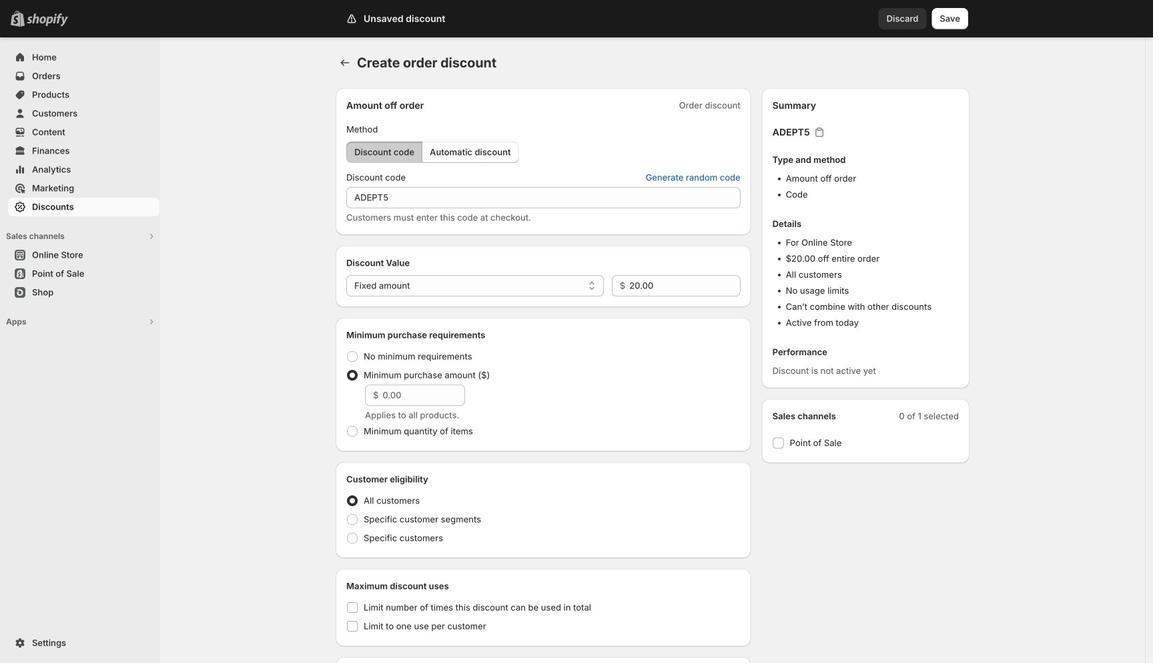 Task type: describe. For each thing, give the bounding box(es) containing it.
0 horizontal spatial 0.00 text field
[[383, 385, 465, 406]]

shopify image
[[27, 13, 68, 27]]



Task type: locate. For each thing, give the bounding box(es) containing it.
None text field
[[347, 187, 741, 208]]

1 vertical spatial 0.00 text field
[[383, 385, 465, 406]]

0.00 text field
[[630, 275, 741, 296], [383, 385, 465, 406]]

1 horizontal spatial 0.00 text field
[[630, 275, 741, 296]]

0 vertical spatial 0.00 text field
[[630, 275, 741, 296]]



Task type: vqa. For each thing, say whether or not it's contained in the screenshot.
0.00 "text box" to the right
yes



